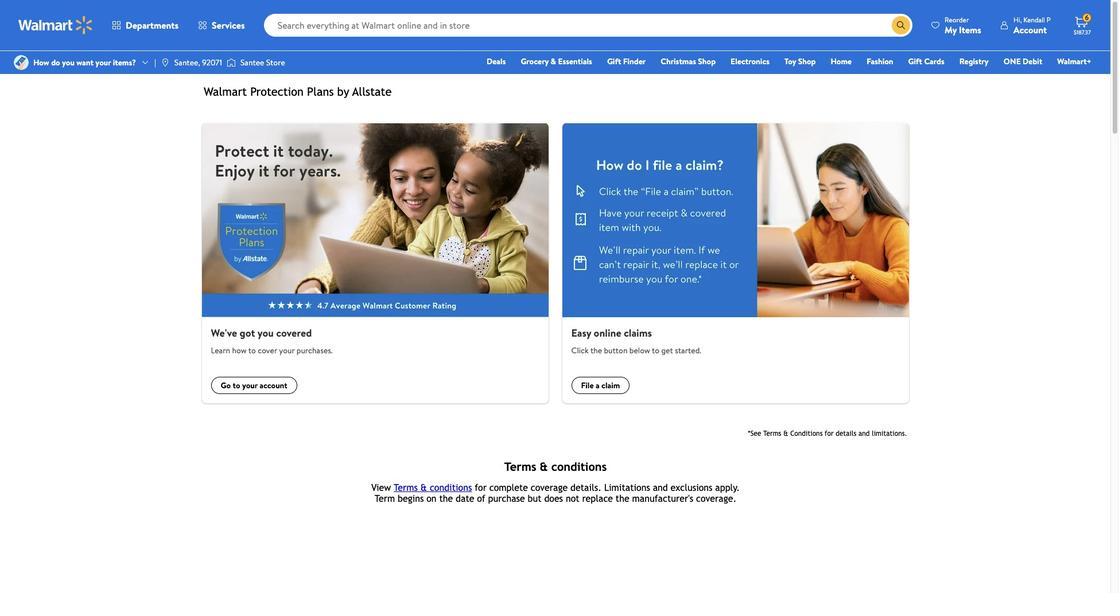 Task type: describe. For each thing, give the bounding box(es) containing it.
hi, kendall p account
[[1014, 15, 1051, 36]]

how
[[232, 345, 247, 356]]

my
[[945, 23, 957, 36]]

walmart+ link
[[1052, 55, 1097, 68]]

registry link
[[954, 55, 994, 68]]

registry
[[960, 56, 989, 67]]

one
[[1004, 56, 1021, 67]]

file a claim
[[581, 380, 620, 391]]

we've got you covered list item
[[195, 123, 555, 403]]

6 $187.37
[[1074, 13, 1091, 36]]

do
[[51, 57, 60, 68]]

Search search field
[[264, 14, 913, 37]]

0 vertical spatial your
[[95, 57, 111, 68]]

easy online claims click the button below to get started.
[[571, 326, 702, 356]]

you for want
[[62, 57, 75, 68]]

0 horizontal spatial to
[[233, 380, 240, 391]]

go
[[221, 380, 231, 391]]

claim
[[602, 380, 620, 391]]

essentials
[[558, 56, 592, 67]]

shop for christmas shop
[[698, 56, 716, 67]]

shop for toy shop
[[798, 56, 816, 67]]

toy shop link
[[779, 55, 821, 68]]

home link
[[826, 55, 857, 68]]

santee store
[[240, 57, 285, 68]]

departments
[[126, 19, 179, 32]]

click
[[571, 345, 589, 356]]

92071
[[202, 57, 222, 68]]

hi,
[[1014, 15, 1022, 24]]

to inside we've got you covered learn how to cover your purchases.
[[248, 345, 256, 356]]

christmas
[[661, 56, 696, 67]]

 image for santee store
[[227, 57, 236, 68]]

electronics link
[[726, 55, 775, 68]]

finder
[[623, 56, 646, 67]]

started.
[[675, 345, 702, 356]]

we've got you covered learn how to cover your purchases.
[[211, 326, 333, 356]]

home
[[831, 56, 852, 67]]

debit
[[1023, 56, 1043, 67]]

grocery
[[521, 56, 549, 67]]

deals link
[[482, 55, 511, 68]]

santee
[[240, 57, 264, 68]]

search icon image
[[897, 21, 906, 30]]

&
[[551, 56, 556, 67]]

items?
[[113, 57, 136, 68]]

cards
[[924, 56, 945, 67]]

learn
[[211, 345, 230, 356]]

walmart+
[[1057, 56, 1092, 67]]

claims
[[624, 326, 652, 340]]



Task type: locate. For each thing, give the bounding box(es) containing it.
deals
[[487, 56, 506, 67]]

a
[[596, 380, 600, 391]]

0 horizontal spatial you
[[62, 57, 75, 68]]

0 horizontal spatial your
[[95, 57, 111, 68]]

fashion link
[[862, 55, 899, 68]]

$187.37
[[1074, 28, 1091, 36]]

button
[[604, 345, 628, 356]]

0 horizontal spatial gift
[[607, 56, 621, 67]]

christmas shop
[[661, 56, 716, 67]]

account
[[260, 380, 287, 391]]

 image left how
[[14, 55, 29, 70]]

1 shop from the left
[[698, 56, 716, 67]]

1 vertical spatial you
[[258, 326, 274, 340]]

6
[[1085, 13, 1089, 23]]

grocery & essentials link
[[516, 55, 597, 68]]

got
[[240, 326, 255, 340]]

the
[[591, 345, 602, 356]]

your right want
[[95, 57, 111, 68]]

1 horizontal spatial you
[[258, 326, 274, 340]]

list containing we've got you covered
[[195, 123, 916, 403]]

shop right toy
[[798, 56, 816, 67]]

p
[[1047, 15, 1051, 24]]

 image
[[14, 55, 29, 70], [227, 57, 236, 68]]

services button
[[188, 11, 255, 39]]

departments button
[[102, 11, 188, 39]]

get
[[661, 345, 673, 356]]

items
[[959, 23, 981, 36]]

your
[[95, 57, 111, 68], [279, 345, 295, 356], [242, 380, 258, 391]]

christmas shop link
[[656, 55, 721, 68]]

gift finder link
[[602, 55, 651, 68]]

gift inside gift finder link
[[607, 56, 621, 67]]

kendall
[[1024, 15, 1045, 24]]

how
[[33, 57, 49, 68]]

Walmart Site-Wide search field
[[264, 14, 913, 37]]

to left get
[[652, 345, 660, 356]]

gift inside "gift cards" "link"
[[908, 56, 922, 67]]

1 horizontal spatial to
[[248, 345, 256, 356]]

to right "how"
[[248, 345, 256, 356]]

gift for gift cards
[[908, 56, 922, 67]]

below
[[630, 345, 650, 356]]

you inside we've got you covered learn how to cover your purchases.
[[258, 326, 274, 340]]

 image
[[161, 58, 170, 67]]

reorder my items
[[945, 15, 981, 36]]

easy online claims list item
[[555, 123, 916, 403]]

2 vertical spatial your
[[242, 380, 258, 391]]

2 gift from the left
[[908, 56, 922, 67]]

one debit link
[[999, 55, 1048, 68]]

want
[[76, 57, 94, 68]]

covered
[[276, 326, 312, 340]]

easy
[[571, 326, 591, 340]]

gift for gift finder
[[607, 56, 621, 67]]

toy
[[785, 56, 796, 67]]

shop
[[698, 56, 716, 67], [798, 56, 816, 67]]

1 horizontal spatial shop
[[798, 56, 816, 67]]

file
[[581, 380, 594, 391]]

shop right the christmas
[[698, 56, 716, 67]]

your down covered
[[279, 345, 295, 356]]

1 gift from the left
[[607, 56, 621, 67]]

1 vertical spatial your
[[279, 345, 295, 356]]

2 horizontal spatial your
[[279, 345, 295, 356]]

to right go
[[233, 380, 240, 391]]

go to your account
[[221, 380, 287, 391]]

how do you want your items?
[[33, 57, 136, 68]]

walmart image
[[18, 16, 93, 34]]

gift left cards
[[908, 56, 922, 67]]

your left account on the left
[[242, 380, 258, 391]]

 image for how do you want your items?
[[14, 55, 29, 70]]

to inside easy online claims click the button below to get started.
[[652, 345, 660, 356]]

2 shop from the left
[[798, 56, 816, 67]]

toy shop
[[785, 56, 816, 67]]

2 horizontal spatial to
[[652, 345, 660, 356]]

grocery & essentials
[[521, 56, 592, 67]]

list
[[195, 123, 916, 403]]

reorder
[[945, 15, 969, 24]]

santee, 92071
[[174, 57, 222, 68]]

santee,
[[174, 57, 200, 68]]

0 horizontal spatial  image
[[14, 55, 29, 70]]

 image right 92071 at left
[[227, 57, 236, 68]]

one debit
[[1004, 56, 1043, 67]]

online
[[594, 326, 621, 340]]

purchases.
[[297, 345, 333, 356]]

account
[[1014, 23, 1047, 36]]

your inside we've got you covered learn how to cover your purchases.
[[279, 345, 295, 356]]

you
[[62, 57, 75, 68], [258, 326, 274, 340]]

we've
[[211, 326, 237, 340]]

fashion
[[867, 56, 893, 67]]

you up cover
[[258, 326, 274, 340]]

0 horizontal spatial shop
[[698, 56, 716, 67]]

electronics
[[731, 56, 770, 67]]

1 horizontal spatial  image
[[227, 57, 236, 68]]

gift finder
[[607, 56, 646, 67]]

gift left finder
[[607, 56, 621, 67]]

gift
[[607, 56, 621, 67], [908, 56, 922, 67]]

gift cards link
[[903, 55, 950, 68]]

services
[[212, 19, 245, 32]]

gift cards
[[908, 56, 945, 67]]

1 horizontal spatial gift
[[908, 56, 922, 67]]

1 horizontal spatial your
[[242, 380, 258, 391]]

cover
[[258, 345, 277, 356]]

you right "do"
[[62, 57, 75, 68]]

you for covered
[[258, 326, 274, 340]]

to
[[248, 345, 256, 356], [652, 345, 660, 356], [233, 380, 240, 391]]

|
[[154, 57, 156, 68]]

store
[[266, 57, 285, 68]]

0 vertical spatial you
[[62, 57, 75, 68]]



Task type: vqa. For each thing, say whether or not it's contained in the screenshot.
bottom YOU
yes



